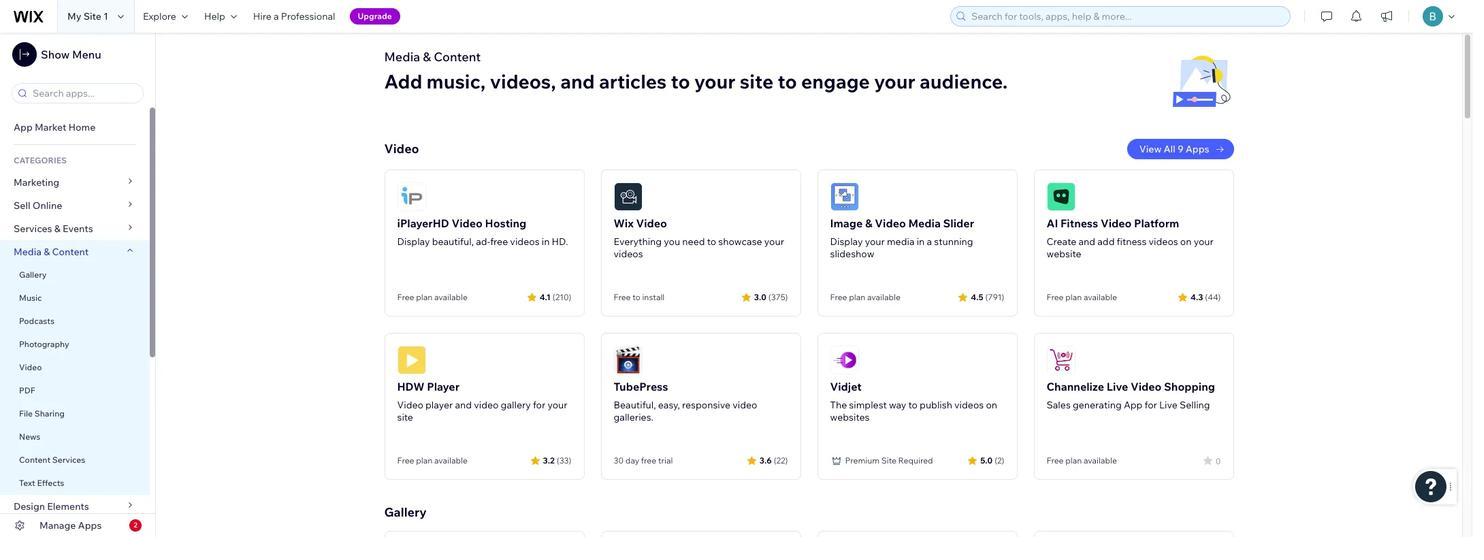 Task type: vqa. For each thing, say whether or not it's contained in the screenshot.
customize
no



Task type: locate. For each thing, give the bounding box(es) containing it.
in right media
[[917, 236, 925, 248]]

trial
[[658, 455, 673, 466]]

services down sell online
[[14, 223, 52, 235]]

2 for from the left
[[1145, 399, 1157, 411]]

in left hd.
[[542, 236, 550, 248]]

video up media
[[875, 216, 906, 230]]

plan down website
[[1066, 292, 1082, 302]]

1 horizontal spatial gallery
[[384, 504, 427, 520]]

beautiful,
[[432, 236, 474, 248]]

0 vertical spatial a
[[274, 10, 279, 22]]

content for media & content
[[52, 246, 89, 258]]

1 vertical spatial live
[[1159, 399, 1178, 411]]

1 vertical spatial content
[[52, 246, 89, 258]]

4.5
[[971, 292, 983, 302]]

videos down the "platform"
[[1149, 236, 1178, 248]]

media up media
[[908, 216, 941, 230]]

2 vertical spatial media
[[14, 246, 42, 258]]

0 vertical spatial apps
[[1186, 143, 1209, 155]]

1 vertical spatial free
[[641, 455, 656, 466]]

2 display from the left
[[830, 236, 863, 248]]

tubepress logo image
[[614, 346, 642, 374]]

1 horizontal spatial site
[[740, 69, 773, 93]]

1 horizontal spatial for
[[1145, 399, 1157, 411]]

display down image
[[830, 236, 863, 248]]

4.3
[[1191, 292, 1203, 302]]

in inside iplayerhd video hosting display beautiful, ad-free videos in hd.
[[542, 236, 550, 248]]

1 vertical spatial app
[[1124, 399, 1143, 411]]

1 horizontal spatial and
[[560, 69, 595, 93]]

for inside hdw player video player and video gallery for your site
[[533, 399, 546, 411]]

plan
[[416, 292, 432, 302], [849, 292, 865, 302], [1066, 292, 1082, 302], [416, 455, 432, 466], [1066, 455, 1082, 466]]

1 horizontal spatial free
[[641, 455, 656, 466]]

need
[[682, 236, 705, 248]]

available down slideshow
[[867, 292, 901, 302]]

galleries.
[[614, 411, 654, 423]]

3.6 (22)
[[760, 455, 788, 465]]

video right responsive
[[733, 399, 757, 411]]

site
[[83, 10, 101, 22], [881, 455, 897, 466]]

videos inside vidjet the simplest way to publish videos on websites
[[955, 399, 984, 411]]

video inside tubepress beautiful, easy, responsive video galleries.
[[733, 399, 757, 411]]

1 vertical spatial on
[[986, 399, 997, 411]]

free for channelize
[[1047, 455, 1064, 466]]

display down iplayerhd
[[397, 236, 430, 248]]

music
[[19, 293, 42, 303]]

media for media & content
[[14, 246, 42, 258]]

1 for from the left
[[533, 399, 546, 411]]

1 vertical spatial services
[[52, 455, 85, 465]]

available for sales
[[1084, 455, 1117, 466]]

media up add
[[384, 49, 420, 65]]

a left stunning
[[927, 236, 932, 248]]

free plan available
[[397, 292, 468, 302], [830, 292, 901, 302], [1047, 292, 1117, 302], [397, 455, 468, 466], [1047, 455, 1117, 466]]

hire a professional link
[[245, 0, 343, 33]]

1 in from the left
[[542, 236, 550, 248]]

plan down player
[[416, 455, 432, 466]]

videos down "wix"
[[614, 248, 643, 260]]

content up music,
[[434, 49, 481, 65]]

0 horizontal spatial site
[[83, 10, 101, 22]]

0 horizontal spatial display
[[397, 236, 430, 248]]

1 horizontal spatial video
[[733, 399, 757, 411]]

media
[[384, 49, 420, 65], [908, 216, 941, 230], [14, 246, 42, 258]]

and inside "media & content add music, videos, and articles to your site to engage your audience."
[[560, 69, 595, 93]]

free plan available down generating
[[1047, 455, 1117, 466]]

1 horizontal spatial display
[[830, 236, 863, 248]]

2 horizontal spatial media
[[908, 216, 941, 230]]

photography link
[[0, 333, 150, 356]]

video
[[384, 141, 419, 157], [452, 216, 483, 230], [636, 216, 667, 230], [875, 216, 906, 230], [1101, 216, 1132, 230], [19, 362, 42, 372], [1131, 380, 1162, 393], [397, 399, 423, 411]]

& inside the image & video media slider display your media in a stunning slideshow
[[865, 216, 873, 230]]

0 vertical spatial media
[[384, 49, 420, 65]]

on inside ai fitness video platform create and add fitness videos on your website
[[1180, 236, 1192, 248]]

1 horizontal spatial content
[[52, 246, 89, 258]]

2 horizontal spatial content
[[434, 49, 481, 65]]

and right player
[[455, 399, 472, 411]]

apps down design elements link
[[78, 519, 102, 532]]

a inside "link"
[[274, 10, 279, 22]]

1 horizontal spatial on
[[1180, 236, 1192, 248]]

4.1
[[540, 292, 551, 302]]

and inside ai fitness video platform create and add fitness videos on your website
[[1079, 236, 1095, 248]]

0 vertical spatial site
[[740, 69, 773, 93]]

wix
[[614, 216, 634, 230]]

video link
[[0, 356, 150, 379]]

(2)
[[995, 455, 1004, 465]]

media inside sidebar element
[[14, 246, 42, 258]]

1 horizontal spatial media
[[384, 49, 420, 65]]

free for ai
[[1047, 292, 1064, 302]]

& down services & events
[[44, 246, 50, 258]]

hdw player video player and video gallery for your site
[[397, 380, 568, 423]]

1 vertical spatial site
[[881, 455, 897, 466]]

plan for sales
[[1066, 455, 1082, 466]]

app
[[14, 121, 33, 133], [1124, 399, 1143, 411]]

0 vertical spatial gallery
[[19, 270, 47, 280]]

professional
[[281, 10, 335, 22]]

and inside hdw player video player and video gallery for your site
[[455, 399, 472, 411]]

explore
[[143, 10, 176, 22]]

player
[[426, 399, 453, 411]]

plan for slider
[[849, 292, 865, 302]]

0 horizontal spatial media
[[14, 246, 42, 258]]

live left selling
[[1159, 399, 1178, 411]]

0 horizontal spatial free
[[490, 236, 508, 248]]

app right generating
[[1124, 399, 1143, 411]]

premium site required
[[845, 455, 933, 466]]

0 horizontal spatial for
[[533, 399, 546, 411]]

gallery
[[501, 399, 531, 411]]

design elements
[[14, 500, 89, 513]]

to inside "wix video everything you need to showcase your videos"
[[707, 236, 716, 248]]

marketing link
[[0, 171, 150, 194]]

2 video from the left
[[733, 399, 757, 411]]

2 in from the left
[[917, 236, 925, 248]]

file
[[19, 408, 33, 419]]

video inside "channelize live video shopping sales generating app for live selling"
[[1131, 380, 1162, 393]]

in inside the image & video media slider display your media in a stunning slideshow
[[917, 236, 925, 248]]

videos right publish
[[955, 399, 984, 411]]

2 horizontal spatial and
[[1079, 236, 1095, 248]]

free plan available down website
[[1047, 292, 1117, 302]]

free plan available for slider
[[830, 292, 901, 302]]

0 horizontal spatial in
[[542, 236, 550, 248]]

0 horizontal spatial video
[[474, 399, 499, 411]]

hdw
[[397, 380, 425, 393]]

0 vertical spatial and
[[560, 69, 595, 93]]

your inside the image & video media slider display your media in a stunning slideshow
[[865, 236, 885, 248]]

Search for tools, apps, help & more... field
[[967, 7, 1286, 26]]

app market home
[[14, 121, 96, 133]]

1 vertical spatial site
[[397, 411, 413, 423]]

plan down sales
[[1066, 455, 1082, 466]]

available down beautiful,
[[434, 292, 468, 302]]

apps right 9
[[1186, 143, 1209, 155]]

& left events
[[54, 223, 61, 235]]

player
[[427, 380, 460, 393]]

videos,
[[490, 69, 556, 93]]

content down services & events link
[[52, 246, 89, 258]]

to right way
[[908, 399, 918, 411]]

to right "need" at the left top
[[707, 236, 716, 248]]

content inside "media & content add music, videos, and articles to your site to engage your audience."
[[434, 49, 481, 65]]

and left add
[[1079, 236, 1095, 248]]

0 horizontal spatial a
[[274, 10, 279, 22]]

services & events
[[14, 223, 93, 235]]

in for hosting
[[542, 236, 550, 248]]

live up generating
[[1107, 380, 1128, 393]]

1 horizontal spatial in
[[917, 236, 925, 248]]

to
[[671, 69, 690, 93], [778, 69, 797, 93], [707, 236, 716, 248], [633, 292, 640, 302], [908, 399, 918, 411]]

media & content add music, videos, and articles to your site to engage your audience.
[[384, 49, 1008, 93]]

services down the news link on the left
[[52, 455, 85, 465]]

for for player
[[533, 399, 546, 411]]

0 vertical spatial free
[[490, 236, 508, 248]]

site inside "media & content add music, videos, and articles to your site to engage your audience."
[[740, 69, 773, 93]]

(375)
[[768, 292, 788, 302]]

0 vertical spatial app
[[14, 121, 33, 133]]

site left 1 on the left top
[[83, 10, 101, 22]]

view
[[1140, 143, 1162, 155]]

1 vertical spatial a
[[927, 236, 932, 248]]

live
[[1107, 380, 1128, 393], [1159, 399, 1178, 411]]

gallery
[[19, 270, 47, 280], [384, 504, 427, 520]]

content down news
[[19, 455, 50, 465]]

in
[[542, 236, 550, 248], [917, 236, 925, 248]]

and right videos,
[[560, 69, 595, 93]]

plan for and
[[416, 455, 432, 466]]

2 vertical spatial content
[[19, 455, 50, 465]]

free right day on the left of the page
[[641, 455, 656, 466]]

plan down beautiful,
[[416, 292, 432, 302]]

& for media & content add music, videos, and articles to your site to engage your audience.
[[423, 49, 431, 65]]

video down hdw
[[397, 399, 423, 411]]

3.2
[[543, 455, 555, 465]]

media inside "media & content add music, videos, and articles to your site to engage your audience."
[[384, 49, 420, 65]]

free for image
[[830, 292, 847, 302]]

content
[[434, 49, 481, 65], [52, 246, 89, 258], [19, 455, 50, 465]]

0 horizontal spatial apps
[[78, 519, 102, 532]]

1 video from the left
[[474, 399, 499, 411]]

1 vertical spatial and
[[1079, 236, 1095, 248]]

0 vertical spatial site
[[83, 10, 101, 22]]

plan for beautiful,
[[416, 292, 432, 302]]

1 horizontal spatial site
[[881, 455, 897, 466]]

apps
[[1186, 143, 1209, 155], [78, 519, 102, 532]]

0 horizontal spatial gallery
[[19, 270, 47, 280]]

media & content
[[14, 246, 89, 258]]

on inside vidjet the simplest way to publish videos on websites
[[986, 399, 997, 411]]

0 horizontal spatial site
[[397, 411, 413, 423]]

free for wix
[[614, 292, 631, 302]]

gallery inside gallery 'link'
[[19, 270, 47, 280]]

site inside hdw player video player and video gallery for your site
[[397, 411, 413, 423]]

file sharing
[[19, 408, 65, 419]]

app left the market at the top of the page
[[14, 121, 33, 133]]

videos inside iplayerhd video hosting display beautiful, ad-free videos in hd.
[[510, 236, 540, 248]]

categories
[[14, 155, 67, 165]]

2 vertical spatial and
[[455, 399, 472, 411]]

text effects link
[[0, 472, 150, 495]]

& right image
[[865, 216, 873, 230]]

marketing
[[14, 176, 59, 189]]

display
[[397, 236, 430, 248], [830, 236, 863, 248]]

free plan available down player
[[397, 455, 468, 466]]

available down player
[[434, 455, 468, 466]]

0 vertical spatial live
[[1107, 380, 1128, 393]]

free plan available for create
[[1047, 292, 1117, 302]]

3.2 (33)
[[543, 455, 572, 465]]

available down generating
[[1084, 455, 1117, 466]]

1 vertical spatial media
[[908, 216, 941, 230]]

free down hosting
[[490, 236, 508, 248]]

0 horizontal spatial live
[[1107, 380, 1128, 393]]

on up 5.0 (2) on the right bottom
[[986, 399, 997, 411]]

0 vertical spatial on
[[1180, 236, 1192, 248]]

1 horizontal spatial app
[[1124, 399, 1143, 411]]

on right fitness
[[1180, 236, 1192, 248]]

hdw player logo image
[[397, 346, 426, 374]]

for left selling
[[1145, 399, 1157, 411]]

video left gallery
[[474, 399, 499, 411]]

video inside hdw player video player and video gallery for your site
[[474, 399, 499, 411]]

beautiful,
[[614, 399, 656, 411]]

manage
[[39, 519, 76, 532]]

media down services & events
[[14, 246, 42, 258]]

a right hire
[[274, 10, 279, 22]]

0 vertical spatial content
[[434, 49, 481, 65]]

my
[[67, 10, 81, 22]]

video left the shopping at right
[[1131, 380, 1162, 393]]

video up add
[[1101, 216, 1132, 230]]

video up everything
[[636, 216, 667, 230]]

your inside "wix video everything you need to showcase your videos"
[[764, 236, 784, 248]]

& up music,
[[423, 49, 431, 65]]

free
[[397, 292, 414, 302], [614, 292, 631, 302], [830, 292, 847, 302], [1047, 292, 1064, 302], [397, 455, 414, 466], [1047, 455, 1064, 466]]

simplest
[[849, 399, 887, 411]]

free plan available down slideshow
[[830, 292, 901, 302]]

plan down slideshow
[[849, 292, 865, 302]]

0 horizontal spatial on
[[986, 399, 997, 411]]

30
[[614, 455, 624, 466]]

for right gallery
[[533, 399, 546, 411]]

available down add
[[1084, 292, 1117, 302]]

1 display from the left
[[397, 236, 430, 248]]

site right premium
[[881, 455, 897, 466]]

video up "pdf" at the left of the page
[[19, 362, 42, 372]]

0 horizontal spatial content
[[19, 455, 50, 465]]

vidjet logo image
[[830, 346, 859, 374]]

4.1 (210)
[[540, 292, 572, 302]]

videos inside "wix video everything you need to showcase your videos"
[[614, 248, 643, 260]]

1 horizontal spatial a
[[927, 236, 932, 248]]

& inside "media & content add music, videos, and articles to your site to engage your audience."
[[423, 49, 431, 65]]

videos down hosting
[[510, 236, 540, 248]]

video up beautiful,
[[452, 216, 483, 230]]

for inside "channelize live video shopping sales generating app for live selling"
[[1145, 399, 1157, 411]]

channelize
[[1047, 380, 1104, 393]]

1 vertical spatial apps
[[78, 519, 102, 532]]

apps inside sidebar element
[[78, 519, 102, 532]]

video inside hdw player video player and video gallery for your site
[[397, 399, 423, 411]]

(210)
[[553, 292, 572, 302]]

0 horizontal spatial and
[[455, 399, 472, 411]]

design elements link
[[0, 495, 150, 518]]

free plan available down beautiful,
[[397, 292, 468, 302]]

tubepress beautiful, easy, responsive video galleries.
[[614, 380, 757, 423]]

0 horizontal spatial app
[[14, 121, 33, 133]]

iplayerhd video hosting display beautiful, ad-free videos in hd.
[[397, 216, 568, 248]]

wix video everything you need to showcase your videos
[[614, 216, 784, 260]]



Task type: describe. For each thing, give the bounding box(es) containing it.
audience.
[[920, 69, 1008, 93]]

file sharing link
[[0, 402, 150, 425]]

your inside hdw player video player and video gallery for your site
[[548, 399, 568, 411]]

0 vertical spatial services
[[14, 223, 52, 235]]

content services
[[19, 455, 85, 465]]

sidebar element
[[0, 33, 156, 537]]

hire
[[253, 10, 272, 22]]

pdf link
[[0, 379, 150, 402]]

hire a professional
[[253, 10, 335, 22]]

fitness
[[1061, 216, 1098, 230]]

5.0
[[980, 455, 993, 465]]

to inside vidjet the simplest way to publish videos on websites
[[908, 399, 918, 411]]

gallery link
[[0, 263, 150, 287]]

tubepress
[[614, 380, 668, 393]]

(22)
[[774, 455, 788, 465]]

image & video media slider display your media in a stunning slideshow
[[830, 216, 974, 260]]

free plan available for and
[[397, 455, 468, 466]]

1 horizontal spatial live
[[1159, 399, 1178, 411]]

display inside iplayerhd video hosting display beautiful, ad-free videos in hd.
[[397, 236, 430, 248]]

design
[[14, 500, 45, 513]]

showcase
[[718, 236, 762, 248]]

events
[[63, 223, 93, 235]]

app inside app market home link
[[14, 121, 33, 133]]

video inside iplayerhd video hosting display beautiful, ad-free videos in hd.
[[452, 216, 483, 230]]

show
[[41, 48, 70, 61]]

content for media & content add music, videos, and articles to your site to engage your audience.
[[434, 49, 481, 65]]

free for hdw
[[397, 455, 414, 466]]

5.0 (2)
[[980, 455, 1004, 465]]

plan for create
[[1066, 292, 1082, 302]]

1 vertical spatial gallery
[[384, 504, 427, 520]]

show menu button
[[12, 42, 101, 67]]

& for services & events
[[54, 223, 61, 235]]

site for my
[[83, 10, 101, 22]]

add
[[384, 69, 422, 93]]

(44)
[[1205, 292, 1221, 302]]

available for slider
[[867, 292, 901, 302]]

services & events link
[[0, 217, 150, 240]]

my site 1
[[67, 10, 108, 22]]

effects
[[37, 478, 64, 488]]

required
[[898, 455, 933, 466]]

video inside ai fitness video platform create and add fitness videos on your website
[[1101, 216, 1132, 230]]

3.0
[[754, 292, 766, 302]]

in for video
[[917, 236, 925, 248]]

vidjet
[[830, 380, 862, 393]]

sharing
[[35, 408, 65, 419]]

sell
[[14, 199, 30, 212]]

market
[[35, 121, 66, 133]]

stunning
[[934, 236, 973, 248]]

premium
[[845, 455, 880, 466]]

website
[[1047, 248, 1081, 260]]

all
[[1164, 143, 1176, 155]]

available for beautiful,
[[434, 292, 468, 302]]

text
[[19, 478, 35, 488]]

articles
[[599, 69, 667, 93]]

channelize live video shopping logo image
[[1047, 346, 1075, 374]]

hosting
[[485, 216, 526, 230]]

to right articles
[[671, 69, 690, 93]]

available for and
[[434, 455, 468, 466]]

& for image & video media slider display your media in a stunning slideshow
[[865, 216, 873, 230]]

upgrade
[[358, 11, 392, 21]]

install
[[642, 292, 665, 302]]

show menu
[[41, 48, 101, 61]]

image & video media slider logo image
[[830, 182, 859, 211]]

ad-
[[476, 236, 490, 248]]

sell online
[[14, 199, 62, 212]]

slideshow
[[830, 248, 874, 260]]

pdf
[[19, 385, 35, 396]]

video inside "wix video everything you need to showcase your videos"
[[636, 216, 667, 230]]

free for iplayerhd
[[397, 292, 414, 302]]

view all 9 apps link
[[1127, 139, 1234, 159]]

site for premium
[[881, 455, 897, 466]]

video up iplayerhd video hosting logo
[[384, 141, 419, 157]]

4.3 (44)
[[1191, 292, 1221, 302]]

generating
[[1073, 399, 1122, 411]]

(791)
[[986, 292, 1004, 302]]

video inside the image & video media slider display your media in a stunning slideshow
[[875, 216, 906, 230]]

fitness
[[1117, 236, 1147, 248]]

iplayerhd
[[397, 216, 449, 230]]

to left engage
[[778, 69, 797, 93]]

free plan available for beautiful,
[[397, 292, 468, 302]]

your inside ai fitness video platform create and add fitness videos on your website
[[1194, 236, 1214, 248]]

wix video logo image
[[614, 182, 642, 211]]

1 horizontal spatial apps
[[1186, 143, 1209, 155]]

ai fitness video platform create and add fitness videos on your website
[[1047, 216, 1214, 260]]

vidjet the simplest way to publish videos on websites
[[830, 380, 997, 423]]

everything
[[614, 236, 662, 248]]

help button
[[196, 0, 245, 33]]

a inside the image & video media slider display your media in a stunning slideshow
[[927, 236, 932, 248]]

you
[[664, 236, 680, 248]]

add
[[1098, 236, 1115, 248]]

free plan available for sales
[[1047, 455, 1117, 466]]

music link
[[0, 287, 150, 310]]

3.6
[[760, 455, 772, 465]]

display inside the image & video media slider display your media in a stunning slideshow
[[830, 236, 863, 248]]

app market home link
[[0, 116, 150, 139]]

iplayerhd video hosting logo image
[[397, 182, 426, 211]]

to left install at the bottom
[[633, 292, 640, 302]]

videos inside ai fitness video platform create and add fitness videos on your website
[[1149, 236, 1178, 248]]

media inside the image & video media slider display your media in a stunning slideshow
[[908, 216, 941, 230]]

text effects
[[19, 478, 64, 488]]

0
[[1216, 456, 1221, 466]]

photography
[[19, 339, 69, 349]]

sell online link
[[0, 194, 150, 217]]

available for create
[[1084, 292, 1117, 302]]

the
[[830, 399, 847, 411]]

app inside "channelize live video shopping sales generating app for live selling"
[[1124, 399, 1143, 411]]

selling
[[1180, 399, 1210, 411]]

create
[[1047, 236, 1077, 248]]

news link
[[0, 425, 150, 449]]

elements
[[47, 500, 89, 513]]

ai
[[1047, 216, 1058, 230]]

ai fitness video platform logo image
[[1047, 182, 1075, 211]]

publish
[[920, 399, 952, 411]]

1
[[104, 10, 108, 22]]

media
[[887, 236, 915, 248]]

media for media & content add music, videos, and articles to your site to engage your audience.
[[384, 49, 420, 65]]

free inside iplayerhd video hosting display beautiful, ad-free videos in hd.
[[490, 236, 508, 248]]

for for live
[[1145, 399, 1157, 411]]

Search apps... field
[[29, 84, 139, 103]]

& for media & content
[[44, 246, 50, 258]]

video inside sidebar element
[[19, 362, 42, 372]]

30 day free trial
[[614, 455, 673, 466]]

hd.
[[552, 236, 568, 248]]

podcasts link
[[0, 310, 150, 333]]

free to install
[[614, 292, 665, 302]]

4.5 (791)
[[971, 292, 1004, 302]]

way
[[889, 399, 906, 411]]

slider
[[943, 216, 974, 230]]

3.0 (375)
[[754, 292, 788, 302]]



